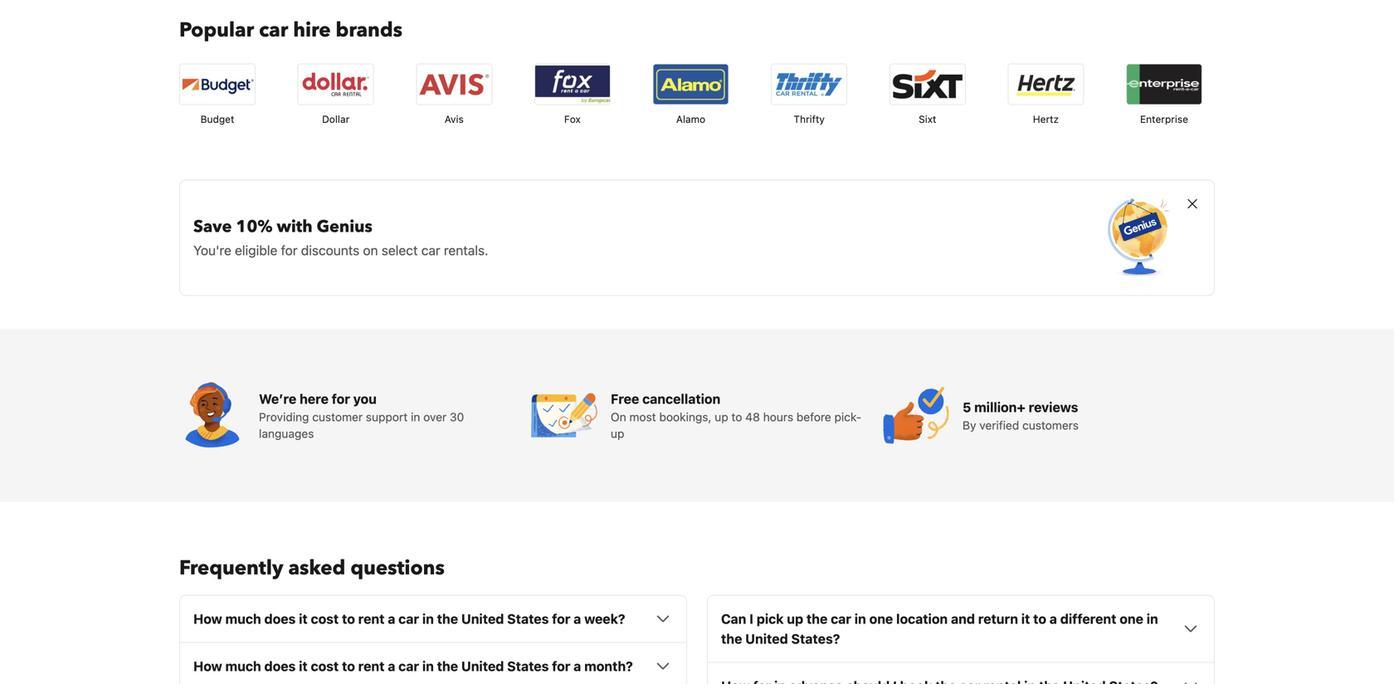 Task type: locate. For each thing, give the bounding box(es) containing it.
you're
[[193, 242, 231, 258]]

customer
[[312, 410, 363, 424]]

for left week? on the left bottom
[[552, 611, 571, 627]]

one
[[870, 611, 894, 627], [1120, 611, 1144, 627]]

a
[[388, 611, 395, 627], [574, 611, 581, 627], [1050, 611, 1058, 627], [388, 658, 395, 674], [574, 658, 581, 674]]

the
[[437, 611, 458, 627], [807, 611, 828, 627], [721, 631, 743, 647], [437, 658, 458, 674]]

it inside how much does it cost to rent a car in the united states for a week? dropdown button
[[299, 611, 308, 627]]

much for how much does it cost to rent a car in the united states for a month?
[[225, 658, 261, 674]]

states left week? on the left bottom
[[507, 611, 549, 627]]

car down how much does it cost to rent a car in the united states for a week?
[[399, 658, 419, 674]]

fox logo image
[[535, 64, 610, 104]]

in right different
[[1147, 611, 1159, 627]]

states
[[507, 611, 549, 627], [507, 658, 549, 674]]

5 million+ reviews by verified customers
[[963, 399, 1079, 432]]

states left month?
[[507, 658, 549, 674]]

2 states from the top
[[507, 658, 549, 674]]

for up customer
[[332, 391, 350, 407]]

fox
[[564, 113, 581, 125]]

states?
[[792, 631, 840, 647]]

cost for how much does it cost to rent a car in the united states for a week?
[[311, 611, 339, 627]]

week?
[[585, 611, 626, 627]]

one right different
[[1120, 611, 1144, 627]]

i
[[750, 611, 754, 627]]

cost
[[311, 611, 339, 627], [311, 658, 339, 674]]

1 vertical spatial cost
[[311, 658, 339, 674]]

pick-
[[835, 410, 862, 424]]

1 vertical spatial how
[[193, 658, 222, 674]]

how much does it cost to rent a car in the united states for a week?
[[193, 611, 626, 627]]

to
[[732, 410, 743, 424], [342, 611, 355, 627], [1034, 611, 1047, 627], [342, 658, 355, 674]]

1 vertical spatial much
[[225, 658, 261, 674]]

it for how much does it cost to rent a car in the united states for a week?
[[299, 611, 308, 627]]

to right return
[[1034, 611, 1047, 627]]

alamo
[[677, 113, 706, 125]]

rent
[[358, 611, 385, 627], [358, 658, 385, 674]]

states for week?
[[507, 611, 549, 627]]

rent down questions
[[358, 611, 385, 627]]

brands
[[336, 16, 403, 44]]

2 vertical spatial up
[[787, 611, 804, 627]]

car left hire
[[259, 16, 288, 44]]

you
[[353, 391, 377, 407]]

popular car hire brands
[[179, 16, 403, 44]]

it inside can i pick up the car in one location and return it to a different one in the united states?
[[1022, 611, 1031, 627]]

united up how much does it cost to rent a car in the united states for a month? dropdown button
[[462, 611, 504, 627]]

1 much from the top
[[225, 611, 261, 627]]

to down the asked
[[342, 611, 355, 627]]

to inside can i pick up the car in one location and return it to a different one in the united states?
[[1034, 611, 1047, 627]]

car up how much does it cost to rent a car in the united states for a month?
[[399, 611, 419, 627]]

united
[[462, 611, 504, 627], [746, 631, 788, 647], [462, 658, 504, 674]]

2 how from the top
[[193, 658, 222, 674]]

how for how much does it cost to rent a car in the united states for a week?
[[193, 611, 222, 627]]

1 vertical spatial united
[[746, 631, 788, 647]]

united down pick
[[746, 631, 788, 647]]

car
[[259, 16, 288, 44], [422, 242, 441, 258], [399, 611, 419, 627], [831, 611, 852, 627], [399, 658, 419, 674]]

up
[[715, 410, 729, 424], [611, 427, 625, 440], [787, 611, 804, 627]]

for down with
[[281, 242, 298, 258]]

we're here for you image
[[179, 382, 246, 449]]

asked
[[288, 554, 346, 582]]

to left 48
[[732, 410, 743, 424]]

up left 48
[[715, 410, 729, 424]]

up down the on
[[611, 427, 625, 440]]

how much does it cost to rent a car in the united states for a week? button
[[193, 609, 673, 629]]

1 does from the top
[[264, 611, 296, 627]]

car inside can i pick up the car in one location and return it to a different one in the united states?
[[831, 611, 852, 627]]

car up states?
[[831, 611, 852, 627]]

it
[[299, 611, 308, 627], [1022, 611, 1031, 627], [299, 658, 308, 674]]

free cancellation image
[[531, 382, 598, 449]]

dollar
[[322, 113, 350, 125]]

2 cost from the top
[[311, 658, 339, 674]]

0 horizontal spatial up
[[611, 427, 625, 440]]

over
[[424, 410, 447, 424]]

states for month?
[[507, 658, 549, 674]]

the up states?
[[807, 611, 828, 627]]

1 horizontal spatial one
[[1120, 611, 1144, 627]]

discounts
[[301, 242, 360, 258]]

rentals.
[[444, 242, 489, 258]]

1 horizontal spatial up
[[715, 410, 729, 424]]

much
[[225, 611, 261, 627], [225, 658, 261, 674]]

how
[[193, 611, 222, 627], [193, 658, 222, 674]]

avis
[[445, 113, 464, 125]]

a down how much does it cost to rent a car in the united states for a week?
[[388, 658, 395, 674]]

2 rent from the top
[[358, 658, 385, 674]]

2 does from the top
[[264, 658, 296, 674]]

united for month?
[[462, 658, 504, 674]]

1 vertical spatial states
[[507, 658, 549, 674]]

up right pick
[[787, 611, 804, 627]]

in
[[411, 410, 420, 424], [422, 611, 434, 627], [855, 611, 867, 627], [1147, 611, 1159, 627], [422, 658, 434, 674]]

budget logo image
[[180, 64, 255, 104]]

it inside how much does it cost to rent a car in the united states for a month? dropdown button
[[299, 658, 308, 674]]

in inside we're here for you providing customer support in over 30 languages
[[411, 410, 420, 424]]

how for how much does it cost to rent a car in the united states for a month?
[[193, 658, 222, 674]]

in down how much does it cost to rent a car in the united states for a week? dropdown button
[[422, 658, 434, 674]]

thrifty logo image
[[772, 64, 847, 104]]

0 horizontal spatial one
[[870, 611, 894, 627]]

up inside can i pick up the car in one location and return it to a different one in the united states?
[[787, 611, 804, 627]]

rent for how much does it cost to rent a car in the united states for a month?
[[358, 658, 385, 674]]

rent down how much does it cost to rent a car in the united states for a week?
[[358, 658, 385, 674]]

2 vertical spatial united
[[462, 658, 504, 674]]

on
[[611, 410, 627, 424]]

1 how from the top
[[193, 611, 222, 627]]

0 vertical spatial united
[[462, 611, 504, 627]]

1 vertical spatial does
[[264, 658, 296, 674]]

frequently asked questions
[[179, 554, 445, 582]]

a down questions
[[388, 611, 395, 627]]

2 horizontal spatial up
[[787, 611, 804, 627]]

0 vertical spatial rent
[[358, 611, 385, 627]]

month?
[[585, 658, 633, 674]]

1 cost from the top
[[311, 611, 339, 627]]

hertz logo image
[[1009, 64, 1084, 104]]

for left month?
[[552, 658, 571, 674]]

select
[[382, 242, 418, 258]]

how much does it cost to rent a car in the united states for a month? button
[[193, 656, 673, 676]]

in left over on the bottom
[[411, 410, 420, 424]]

0 vertical spatial states
[[507, 611, 549, 627]]

to down how much does it cost to rent a car in the united states for a week?
[[342, 658, 355, 674]]

enterprise logo image
[[1127, 64, 1202, 104]]

save
[[193, 215, 232, 238]]

0 vertical spatial much
[[225, 611, 261, 627]]

30
[[450, 410, 464, 424]]

car right the select
[[422, 242, 441, 258]]

in left location
[[855, 611, 867, 627]]

does for how much does it cost to rent a car in the united states for a month?
[[264, 658, 296, 674]]

united down how much does it cost to rent a car in the united states for a week? dropdown button
[[462, 658, 504, 674]]

does
[[264, 611, 296, 627], [264, 658, 296, 674]]

sixt logo image
[[891, 64, 965, 104]]

1 vertical spatial rent
[[358, 658, 385, 674]]

0 vertical spatial how
[[193, 611, 222, 627]]

1 rent from the top
[[358, 611, 385, 627]]

to inside how much does it cost to rent a car in the united states for a month? dropdown button
[[342, 658, 355, 674]]

and
[[951, 611, 975, 627]]

location
[[897, 611, 948, 627]]

for
[[281, 242, 298, 258], [332, 391, 350, 407], [552, 611, 571, 627], [552, 658, 571, 674]]

one left location
[[870, 611, 894, 627]]

0 vertical spatial cost
[[311, 611, 339, 627]]

a left week? on the left bottom
[[574, 611, 581, 627]]

a left different
[[1050, 611, 1058, 627]]

2 much from the top
[[225, 658, 261, 674]]

the down can
[[721, 631, 743, 647]]

0 vertical spatial does
[[264, 611, 296, 627]]

1 states from the top
[[507, 611, 549, 627]]

bookings,
[[660, 410, 712, 424]]



Task type: vqa. For each thing, say whether or not it's contained in the screenshot.
"for" inside How much does it cost to rent a car in the United States for a month? Dropdown Button
yes



Task type: describe. For each thing, give the bounding box(es) containing it.
5
[[963, 399, 972, 415]]

a inside can i pick up the car in one location and return it to a different one in the united states?
[[1050, 611, 1058, 627]]

return
[[979, 611, 1019, 627]]

we're here for you providing customer support in over 30 languages
[[259, 391, 464, 440]]

languages
[[259, 427, 314, 440]]

sixt
[[919, 113, 937, 125]]

united for week?
[[462, 611, 504, 627]]

before
[[797, 410, 832, 424]]

1 one from the left
[[870, 611, 894, 627]]

does for how much does it cost to rent a car in the united states for a week?
[[264, 611, 296, 627]]

hours
[[763, 410, 794, 424]]

frequently
[[179, 554, 283, 582]]

popular
[[179, 16, 254, 44]]

to inside free cancellation on most bookings, up to 48 hours before pick- up
[[732, 410, 743, 424]]

cancellation
[[643, 391, 721, 407]]

hire
[[293, 16, 331, 44]]

for inside we're here for you providing customer support in over 30 languages
[[332, 391, 350, 407]]

united inside can i pick up the car in one location and return it to a different one in the united states?
[[746, 631, 788, 647]]

we're
[[259, 391, 297, 407]]

support
[[366, 410, 408, 424]]

with
[[277, 215, 313, 238]]

reviews
[[1029, 399, 1079, 415]]

by
[[963, 418, 977, 432]]

1 vertical spatial up
[[611, 427, 625, 440]]

a left month?
[[574, 658, 581, 674]]

much for how much does it cost to rent a car in the united states for a week?
[[225, 611, 261, 627]]

how much does it cost to rent a car in the united states for a month?
[[193, 658, 633, 674]]

million+
[[975, 399, 1026, 415]]

customers
[[1023, 418, 1079, 432]]

can i pick up the car in one location and return it to a different one in the united states?
[[721, 611, 1159, 647]]

free cancellation on most bookings, up to 48 hours before pick- up
[[611, 391, 862, 440]]

rent for how much does it cost to rent a car in the united states for a week?
[[358, 611, 385, 627]]

free
[[611, 391, 640, 407]]

cost for how much does it cost to rent a car in the united states for a month?
[[311, 658, 339, 674]]

hertz
[[1033, 113, 1059, 125]]

different
[[1061, 611, 1117, 627]]

genius
[[317, 215, 373, 238]]

it for how much does it cost to rent a car in the united states for a month?
[[299, 658, 308, 674]]

in up how much does it cost to rent a car in the united states for a month? dropdown button
[[422, 611, 434, 627]]

2 one from the left
[[1120, 611, 1144, 627]]

questions
[[351, 554, 445, 582]]

48
[[746, 410, 760, 424]]

pick
[[757, 611, 784, 627]]

can i pick up the car in one location and return it to a different one in the united states? button
[[721, 609, 1201, 649]]

save 10% with genius you're eligible for discounts on select car rentals.
[[193, 215, 489, 258]]

verified
[[980, 418, 1020, 432]]

most
[[630, 410, 656, 424]]

thrifty
[[794, 113, 825, 125]]

car inside save 10% with genius you're eligible for discounts on select car rentals.
[[422, 242, 441, 258]]

can
[[721, 611, 747, 627]]

the down how much does it cost to rent a car in the united states for a week? dropdown button
[[437, 658, 458, 674]]

enterprise
[[1141, 113, 1189, 125]]

avis logo image
[[417, 64, 492, 104]]

for inside save 10% with genius you're eligible for discounts on select car rentals.
[[281, 242, 298, 258]]

dollar logo image
[[299, 64, 373, 104]]

here
[[300, 391, 329, 407]]

providing
[[259, 410, 309, 424]]

on
[[363, 242, 378, 258]]

0 vertical spatial up
[[715, 410, 729, 424]]

5 million+ reviews image
[[883, 382, 950, 449]]

10%
[[236, 215, 273, 238]]

budget
[[201, 113, 234, 125]]

the up how much does it cost to rent a car in the united states for a month? dropdown button
[[437, 611, 458, 627]]

to inside how much does it cost to rent a car in the united states for a week? dropdown button
[[342, 611, 355, 627]]

alamo logo image
[[654, 64, 729, 104]]

eligible
[[235, 242, 278, 258]]



